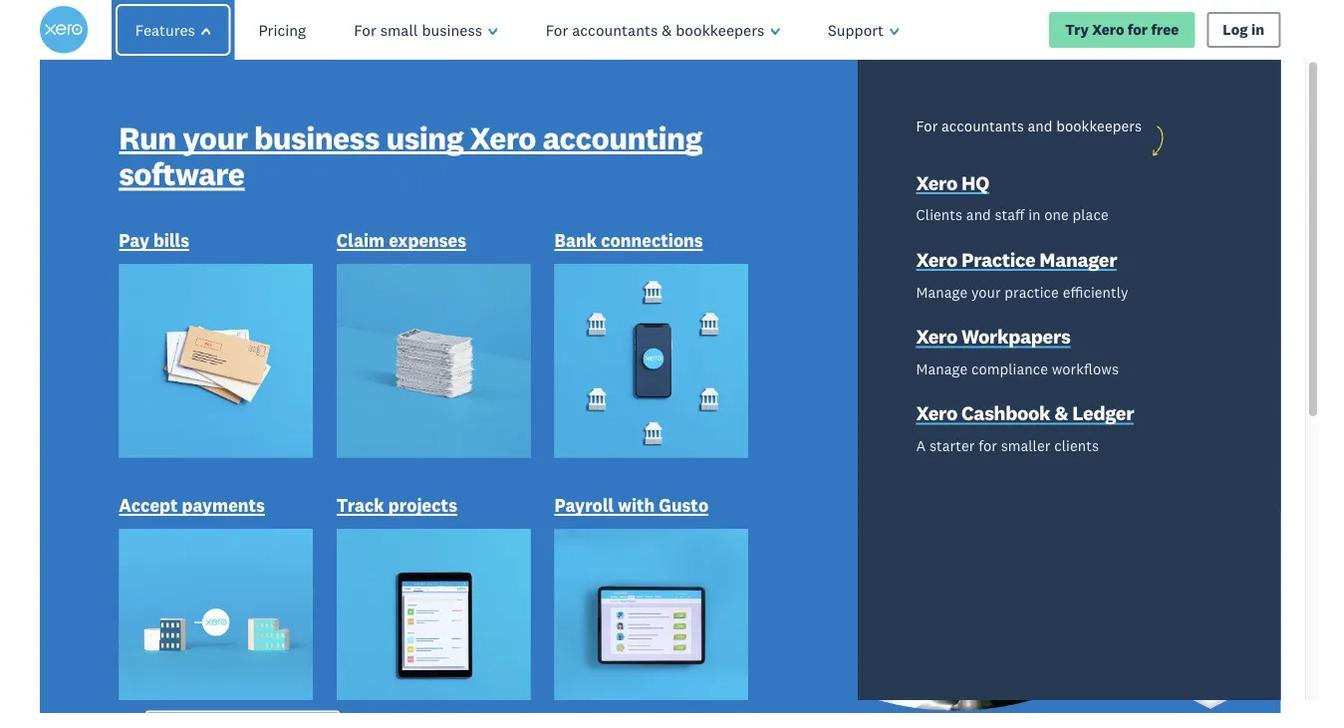Task type: describe. For each thing, give the bounding box(es) containing it.
features
[[135, 20, 195, 39]]

limited time offer: get 50% off for 3 months* plus free onboarding when you purchase xero.
[[145, 542, 526, 675]]

support
[[828, 20, 884, 39]]

to
[[449, 107, 518, 196]]

pay bills link
[[119, 228, 189, 255]]

manager
[[1040, 247, 1117, 272]]

manage compliance workflows
[[916, 359, 1119, 378]]

for small business
[[354, 20, 482, 39]]

staff
[[995, 206, 1025, 224]]

limited
[[145, 542, 239, 576]]

xero.
[[145, 641, 208, 675]]

gusto
[[659, 494, 709, 516]]

1 vertical spatial in
[[1029, 206, 1041, 224]]

a
[[916, 436, 926, 454]]

off
[[492, 542, 524, 576]]

xero cashbook & ledger
[[916, 400, 1134, 425]]

when
[[292, 608, 356, 642]]

log in
[[1223, 20, 1265, 39]]

log in link
[[1207, 12, 1281, 48]]

try xero for free link
[[1050, 12, 1195, 48]]

xero inside back to what you love with xero accounting software
[[145, 300, 296, 390]]

bills
[[153, 229, 189, 251]]

run your business using xero accounting software
[[119, 117, 703, 194]]

payroll with gusto link
[[555, 493, 709, 520]]

track
[[337, 494, 384, 516]]

connections
[[601, 229, 703, 251]]

bank
[[555, 229, 597, 251]]

50%
[[430, 542, 485, 576]]

clients and staff in one place
[[916, 206, 1109, 224]]

accept payments
[[119, 494, 265, 516]]

payments
[[182, 494, 265, 516]]

xero practice manager link
[[916, 247, 1117, 276]]

run
[[119, 117, 176, 157]]

for for for accountants & bookkeepers
[[546, 20, 568, 39]]

back to what you love with xero accounting software
[[145, 107, 518, 519]]

purchase
[[414, 608, 526, 642]]

for accountants and bookkeepers
[[916, 117, 1142, 135]]

a xero user decorating a cake with blue icing. social proof badges surrounding the circular image. image
[[674, 60, 1281, 714]]

for accountants & bookkeepers button
[[522, 0, 804, 60]]

log
[[1223, 20, 1249, 39]]

place
[[1073, 206, 1109, 224]]

1 vertical spatial and
[[967, 206, 991, 224]]

efficiently
[[1063, 282, 1129, 301]]

pricing link
[[235, 0, 330, 60]]

months*
[[208, 575, 313, 609]]

hq
[[962, 170, 989, 195]]

business for small
[[422, 20, 482, 39]]

your for run
[[183, 117, 248, 157]]

pay bills
[[119, 229, 189, 251]]

xero hq
[[916, 170, 989, 195]]

manage for workpapers
[[916, 359, 968, 378]]

for accountants & bookkeepers
[[546, 20, 765, 39]]

workflows
[[1052, 359, 1119, 378]]

& for ledger
[[1055, 400, 1069, 425]]

pricing
[[259, 20, 306, 39]]

1 horizontal spatial with
[[618, 494, 655, 516]]

accountants for and
[[942, 117, 1024, 135]]

love
[[145, 236, 280, 326]]

compliance
[[972, 359, 1048, 378]]

run your business using xero accounting software link
[[119, 117, 779, 198]]

accept payments link
[[119, 493, 265, 520]]

one
[[1045, 206, 1069, 224]]

what
[[145, 171, 308, 261]]

xero workpapers link
[[916, 324, 1071, 353]]

manage for practice
[[916, 282, 968, 301]]

track projects link
[[337, 493, 457, 520]]

manage your practice efficiently
[[916, 282, 1129, 301]]

back
[[276, 107, 434, 196]]

clients
[[1055, 436, 1099, 454]]



Task type: vqa. For each thing, say whether or not it's contained in the screenshot.
Streamline
no



Task type: locate. For each thing, give the bounding box(es) containing it.
xero cashbook & ledger link
[[916, 400, 1134, 429]]

track projects
[[337, 494, 457, 516]]

for right try
[[1128, 20, 1148, 39]]

claim
[[337, 229, 385, 251]]

business for your
[[254, 117, 380, 157]]

try xero for free
[[1066, 20, 1179, 39]]

a starter for smaller clients
[[916, 436, 1099, 454]]

your inside the 'run your business using xero accounting software'
[[183, 117, 248, 157]]

0 horizontal spatial bookkeepers
[[676, 20, 765, 39]]

your right run
[[183, 117, 248, 157]]

your
[[183, 117, 248, 157], [972, 282, 1001, 301]]

0 horizontal spatial free
[[379, 575, 427, 609]]

cashbook
[[962, 400, 1051, 425]]

claim expenses link
[[337, 228, 467, 255]]

1 horizontal spatial accountants
[[942, 117, 1024, 135]]

0 vertical spatial manage
[[916, 282, 968, 301]]

0 vertical spatial accounting
[[543, 117, 703, 157]]

& inside dropdown button
[[662, 20, 672, 39]]

clients
[[916, 206, 963, 224]]

1 horizontal spatial accounting
[[543, 117, 703, 157]]

1 horizontal spatial for
[[979, 436, 998, 454]]

1 horizontal spatial &
[[1055, 400, 1069, 425]]

for inside limited time offer: get 50% off for 3 months* plus free onboarding when you purchase xero.
[[145, 575, 180, 609]]

business inside the 'run your business using xero accounting software'
[[254, 117, 380, 157]]

free inside limited time offer: get 50% off for 3 months* plus free onboarding when you purchase xero.
[[379, 575, 427, 609]]

for for for small business
[[354, 20, 377, 39]]

1 vertical spatial manage
[[916, 359, 968, 378]]

ledger
[[1073, 400, 1134, 425]]

xero hq link
[[916, 170, 989, 199]]

for inside 'for accountants & bookkeepers' dropdown button
[[546, 20, 568, 39]]

0 vertical spatial bookkeepers
[[676, 20, 765, 39]]

projects
[[389, 494, 457, 516]]

0 vertical spatial software
[[119, 154, 244, 194]]

0 horizontal spatial your
[[183, 117, 248, 157]]

practice
[[962, 247, 1036, 272]]

xero inside the 'run your business using xero accounting software'
[[470, 117, 536, 157]]

for for for accountants and bookkeepers
[[916, 117, 938, 135]]

accountants inside dropdown button
[[572, 20, 658, 39]]

for small business button
[[330, 0, 522, 60]]

0 horizontal spatial in
[[1029, 206, 1041, 224]]

you inside back to what you love with xero accounting software
[[323, 171, 442, 261]]

free left log
[[1152, 20, 1179, 39]]

software up time on the left bottom of page
[[145, 430, 431, 519]]

0 horizontal spatial with
[[295, 236, 439, 326]]

manage down 'xero workpapers' link
[[916, 359, 968, 378]]

1 vertical spatial free
[[379, 575, 427, 609]]

accept
[[119, 494, 178, 516]]

your down practice
[[972, 282, 1001, 301]]

software inside back to what you love with xero accounting software
[[145, 430, 431, 519]]

1 vertical spatial business
[[254, 117, 380, 157]]

2 horizontal spatial for
[[1128, 20, 1148, 39]]

business inside dropdown button
[[422, 20, 482, 39]]

1 vertical spatial accounting
[[145, 365, 509, 455]]

xero
[[1093, 20, 1125, 39], [470, 117, 536, 157], [916, 170, 958, 195], [916, 247, 958, 272], [145, 300, 296, 390], [916, 324, 958, 349], [916, 400, 958, 425]]

1 vertical spatial accountants
[[942, 117, 1024, 135]]

0 horizontal spatial &
[[662, 20, 672, 39]]

1 vertical spatial you
[[363, 608, 407, 642]]

1 horizontal spatial in
[[1252, 20, 1265, 39]]

manage down practice
[[916, 282, 968, 301]]

and
[[1028, 117, 1053, 135], [967, 206, 991, 224]]

1 vertical spatial software
[[145, 430, 431, 519]]

2 horizontal spatial for
[[916, 117, 938, 135]]

and left staff
[[967, 206, 991, 224]]

accountants for &
[[572, 20, 658, 39]]

0 vertical spatial you
[[323, 171, 442, 261]]

in left one
[[1029, 206, 1041, 224]]

accounting inside the 'run your business using xero accounting software'
[[543, 117, 703, 157]]

bookkeepers for for accountants and bookkeepers
[[1057, 117, 1142, 135]]

xero practice manager
[[916, 247, 1117, 272]]

xero homepage image
[[40, 6, 87, 54]]

business
[[422, 20, 482, 39], [254, 117, 380, 157]]

in
[[1252, 20, 1265, 39], [1029, 206, 1041, 224]]

0 vertical spatial business
[[422, 20, 482, 39]]

& for bookkeepers
[[662, 20, 672, 39]]

with
[[295, 236, 439, 326], [618, 494, 655, 516]]

bookkeepers inside dropdown button
[[676, 20, 765, 39]]

0 vertical spatial &
[[662, 20, 672, 39]]

bank connections link
[[555, 228, 703, 255]]

0 vertical spatial for
[[1128, 20, 1148, 39]]

for right starter
[[979, 436, 998, 454]]

plus
[[320, 575, 372, 609]]

bookkeepers
[[676, 20, 765, 39], [1057, 117, 1142, 135]]

software
[[119, 154, 244, 194], [145, 430, 431, 519]]

2 vertical spatial for
[[145, 575, 180, 609]]

0 vertical spatial your
[[183, 117, 248, 157]]

time
[[246, 542, 301, 576]]

0 horizontal spatial accountants
[[572, 20, 658, 39]]

for inside "for small business" dropdown button
[[354, 20, 377, 39]]

0 horizontal spatial for
[[145, 575, 180, 609]]

1 horizontal spatial for
[[546, 20, 568, 39]]

software up bills
[[119, 154, 244, 194]]

free right plus
[[379, 575, 427, 609]]

payroll
[[555, 494, 614, 516]]

3
[[187, 575, 201, 609]]

0 horizontal spatial accounting
[[145, 365, 509, 455]]

1 vertical spatial bookkeepers
[[1057, 117, 1142, 135]]

you
[[323, 171, 442, 261], [363, 608, 407, 642]]

pay
[[119, 229, 149, 251]]

starter
[[930, 436, 975, 454]]

0 vertical spatial in
[[1252, 20, 1265, 39]]

1 vertical spatial with
[[618, 494, 655, 516]]

onboarding
[[145, 608, 285, 642]]

1 horizontal spatial free
[[1152, 20, 1179, 39]]

offer:
[[308, 542, 373, 576]]

1 vertical spatial &
[[1055, 400, 1069, 425]]

accountants
[[572, 20, 658, 39], [942, 117, 1024, 135]]

1 horizontal spatial business
[[422, 20, 482, 39]]

0 horizontal spatial and
[[967, 206, 991, 224]]

&
[[662, 20, 672, 39], [1055, 400, 1069, 425]]

accounting inside back to what you love with xero accounting software
[[145, 365, 509, 455]]

features button
[[105, 0, 241, 60]]

1 vertical spatial your
[[972, 282, 1001, 301]]

for left the 3
[[145, 575, 180, 609]]

using
[[386, 117, 464, 157]]

get
[[379, 542, 423, 576]]

2 manage from the top
[[916, 359, 968, 378]]

workpapers
[[962, 324, 1071, 349]]

0 vertical spatial and
[[1028, 117, 1053, 135]]

small
[[380, 20, 418, 39]]

claim expenses
[[337, 229, 467, 251]]

try
[[1066, 20, 1089, 39]]

software inside the 'run your business using xero accounting software'
[[119, 154, 244, 194]]

1 horizontal spatial and
[[1028, 117, 1053, 135]]

free
[[1152, 20, 1179, 39], [379, 575, 427, 609]]

1 horizontal spatial bookkeepers
[[1057, 117, 1142, 135]]

expenses
[[389, 229, 467, 251]]

smaller
[[1001, 436, 1051, 454]]

1 vertical spatial for
[[979, 436, 998, 454]]

your for manage
[[972, 282, 1001, 301]]

with inside back to what you love with xero accounting software
[[295, 236, 439, 326]]

1 horizontal spatial your
[[972, 282, 1001, 301]]

practice
[[1005, 282, 1059, 301]]

for
[[1128, 20, 1148, 39], [979, 436, 998, 454], [145, 575, 180, 609]]

0 vertical spatial accountants
[[572, 20, 658, 39]]

0 vertical spatial free
[[1152, 20, 1179, 39]]

for for xero
[[1128, 20, 1148, 39]]

0 horizontal spatial business
[[254, 117, 380, 157]]

0 horizontal spatial for
[[354, 20, 377, 39]]

support button
[[804, 0, 924, 60]]

bank connections
[[555, 229, 703, 251]]

for for starter
[[979, 436, 998, 454]]

bookkeepers for for accountants & bookkeepers
[[676, 20, 765, 39]]

you inside limited time offer: get 50% off for 3 months* plus free onboarding when you purchase xero.
[[363, 608, 407, 642]]

payroll with gusto
[[555, 494, 709, 516]]

in right log
[[1252, 20, 1265, 39]]

and up one
[[1028, 117, 1053, 135]]

1 manage from the top
[[916, 282, 968, 301]]

xero workpapers
[[916, 324, 1071, 349]]

manage
[[916, 282, 968, 301], [916, 359, 968, 378]]

0 vertical spatial with
[[295, 236, 439, 326]]



